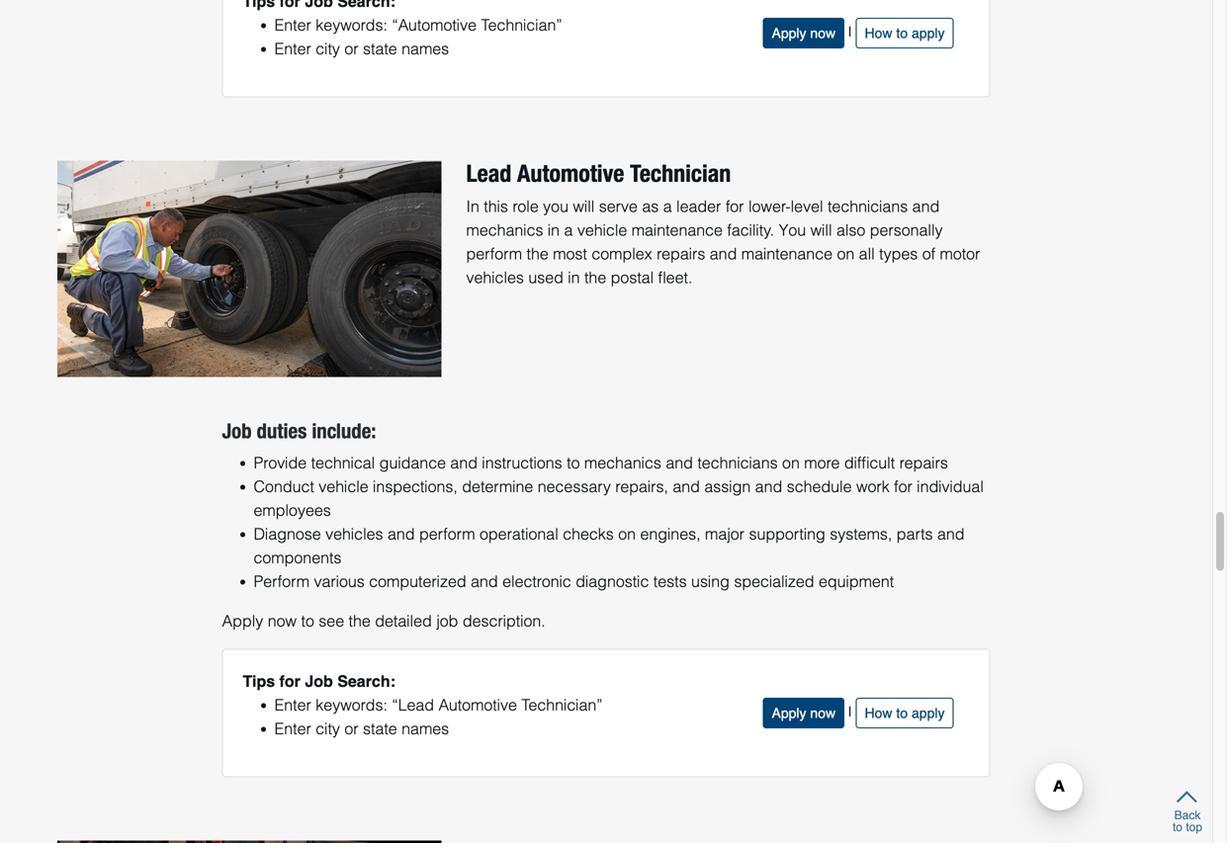 Task type: vqa. For each thing, say whether or not it's contained in the screenshot.
leftmost expecting
no



Task type: locate. For each thing, give the bounding box(es) containing it.
keywords:
[[316, 16, 388, 34], [316, 696, 388, 714]]

in down most
[[568, 268, 580, 287]]

will down level
[[811, 221, 832, 239]]

automotive
[[517, 159, 624, 187], [439, 696, 517, 714]]

1 vertical spatial now
[[268, 612, 297, 630]]

1 vertical spatial apply now link
[[763, 698, 845, 729]]

1 vertical spatial city
[[316, 720, 340, 738]]

using
[[691, 572, 730, 591]]

perform
[[254, 572, 310, 591]]

names
[[402, 40, 449, 58], [402, 720, 449, 738]]

2 city from the top
[[316, 720, 340, 738]]

city
[[316, 40, 340, 58], [316, 720, 340, 738]]

1 vertical spatial how
[[865, 706, 893, 721]]

repairs up the individual
[[900, 454, 948, 472]]

0 vertical spatial apply
[[772, 25, 807, 41]]

checks
[[563, 525, 614, 543]]

0 horizontal spatial vehicles
[[326, 525, 383, 543]]

1 horizontal spatial mechanics
[[584, 454, 662, 472]]

a up most
[[564, 221, 573, 239]]

to inside back to top
[[1173, 821, 1183, 835]]

individual
[[917, 478, 984, 496]]

"lead
[[392, 696, 434, 714]]

1 names from the top
[[402, 40, 449, 58]]

now for enter keywords: "automotive technician"
[[811, 25, 836, 41]]

how to apply link
[[856, 18, 954, 49], [856, 698, 954, 729]]

1 horizontal spatial automotive
[[517, 159, 624, 187]]

apply now to see the detailed job description.
[[222, 612, 546, 630]]

1 horizontal spatial a
[[663, 197, 672, 216]]

0 vertical spatial for
[[726, 197, 744, 216]]

0 horizontal spatial mechanics
[[466, 221, 543, 239]]

2 state from the top
[[363, 720, 397, 738]]

names down "lead
[[402, 720, 449, 738]]

1 apply now | how to apply from the top
[[772, 24, 945, 41]]

on inside lead automotive technician in this role you will serve as a leader for lower-level technicians and mechanics in a vehicle maintenance facility. you will also personally perform the most complex repairs and maintenance on all types of motor vehicles used in the postal fleet.
[[837, 245, 855, 263]]

1 vertical spatial vehicles
[[326, 525, 383, 543]]

0 vertical spatial job
[[222, 419, 252, 443]]

2 apply now link from the top
[[763, 698, 845, 729]]

apply
[[772, 25, 807, 41], [222, 612, 263, 630], [772, 706, 807, 721]]

schedule
[[787, 478, 852, 496]]

names down "automotive
[[402, 40, 449, 58]]

2 or from the top
[[345, 720, 359, 738]]

now
[[811, 25, 836, 41], [268, 612, 297, 630], [811, 706, 836, 721]]

technical
[[311, 454, 375, 472]]

1 vertical spatial technicians
[[698, 454, 778, 472]]

2 keywords: from the top
[[316, 696, 388, 714]]

technician"
[[481, 16, 562, 34], [522, 696, 603, 714]]

state inside tips for job search: enter keywords: "lead automotive technician" enter city or state names
[[363, 720, 397, 738]]

1 horizontal spatial maintenance
[[742, 245, 833, 263]]

computerized
[[369, 572, 467, 591]]

mechanics up "repairs,"
[[584, 454, 662, 472]]

0 horizontal spatial for
[[279, 672, 301, 691]]

1 horizontal spatial job
[[305, 672, 333, 691]]

0 vertical spatial names
[[402, 40, 449, 58]]

1 vertical spatial or
[[345, 720, 359, 738]]

job left "duties"
[[222, 419, 252, 443]]

enter keywords: "automotive technician" enter city or state names
[[274, 16, 562, 58]]

0 vertical spatial apply
[[912, 25, 945, 41]]

1 vertical spatial apply now | how to apply
[[772, 704, 945, 721]]

|
[[849, 24, 852, 40], [849, 704, 852, 720]]

technicians inside lead automotive technician in this role you will serve as a leader for lower-level technicians and mechanics in a vehicle maintenance facility. you will also personally perform the most complex repairs and maintenance on all types of motor vehicles used in the postal fleet.
[[828, 197, 908, 216]]

0 vertical spatial the
[[527, 245, 549, 263]]

1 vertical spatial maintenance
[[742, 245, 833, 263]]

fleet.
[[658, 268, 693, 287]]

more
[[804, 454, 840, 472]]

0 horizontal spatial maintenance
[[632, 221, 723, 239]]

how to apply link for enter keywords: "automotive technician"
[[856, 18, 954, 49]]

state inside enter keywords: "automotive technician" enter city or state names
[[363, 40, 397, 58]]

job left search:
[[305, 672, 333, 691]]

vehicles inside provide technical guidance and instructions to mechanics and technicians on more difficult repairs conduct vehicle inspections, determine necessary repairs, and assign and schedule work for individual employees diagnose vehicles and perform operational checks on engines, major supporting systems, parts and components perform various computerized and electronic diagnostic tests using specialized equipment
[[326, 525, 383, 543]]

1 vertical spatial names
[[402, 720, 449, 738]]

0 horizontal spatial automotive
[[439, 696, 517, 714]]

description.
[[463, 612, 546, 630]]

1 horizontal spatial vehicle
[[578, 221, 627, 239]]

1 vertical spatial keywords:
[[316, 696, 388, 714]]

on left all
[[837, 245, 855, 263]]

1 horizontal spatial for
[[726, 197, 744, 216]]

1 vertical spatial repairs
[[900, 454, 948, 472]]

repairs,
[[616, 478, 669, 496]]

apply for enter keywords: "automotive technician"
[[772, 25, 807, 41]]

1 horizontal spatial repairs
[[900, 454, 948, 472]]

automotive up you
[[517, 159, 624, 187]]

or
[[345, 40, 359, 58], [345, 720, 359, 738]]

apply for enter keywords: "lead automotive technician"
[[772, 706, 807, 721]]

0 vertical spatial how to apply link
[[856, 18, 954, 49]]

2 vertical spatial now
[[811, 706, 836, 721]]

0 vertical spatial perform
[[466, 245, 522, 263]]

2 | from the top
[[849, 704, 852, 720]]

and left assign
[[673, 478, 700, 496]]

in down you
[[548, 221, 560, 239]]

how for enter keywords: "automotive technician"
[[865, 25, 893, 41]]

2 apply now | how to apply from the top
[[772, 704, 945, 721]]

repairs up fleet.
[[657, 245, 706, 263]]

2 horizontal spatial the
[[585, 268, 607, 287]]

lead
[[466, 159, 512, 187]]

state down "automotive
[[363, 40, 397, 58]]

or inside enter keywords: "automotive technician" enter city or state names
[[345, 40, 359, 58]]

repairs
[[657, 245, 706, 263], [900, 454, 948, 472]]

1 state from the top
[[363, 40, 397, 58]]

2 horizontal spatial for
[[894, 478, 913, 496]]

enter
[[274, 16, 311, 34], [274, 40, 311, 58], [274, 696, 311, 714], [274, 720, 311, 738]]

1 vertical spatial |
[[849, 704, 852, 720]]

0 horizontal spatial on
[[618, 525, 636, 543]]

the down most
[[585, 268, 607, 287]]

tests
[[654, 572, 687, 591]]

1 keywords: from the top
[[316, 16, 388, 34]]

1 horizontal spatial will
[[811, 221, 832, 239]]

perform down this
[[466, 245, 522, 263]]

0 horizontal spatial technicians
[[698, 454, 778, 472]]

for inside provide technical guidance and instructions to mechanics and technicians on more difficult repairs conduct vehicle inspections, determine necessary repairs, and assign and schedule work for individual employees diagnose vehicles and perform operational checks on engines, major supporting systems, parts and components perform various computerized and electronic diagnostic tests using specialized equipment
[[894, 478, 913, 496]]

technician" inside enter keywords: "automotive technician" enter city or state names
[[481, 16, 562, 34]]

to inside provide technical guidance and instructions to mechanics and technicians on more difficult repairs conduct vehicle inspections, determine necessary repairs, and assign and schedule work for individual employees diagnose vehicles and perform operational checks on engines, major supporting systems, parts and components perform various computerized and electronic diagnostic tests using specialized equipment
[[567, 454, 580, 472]]

city inside enter keywords: "automotive technician" enter city or state names
[[316, 40, 340, 58]]

for right work
[[894, 478, 913, 496]]

the up used
[[527, 245, 549, 263]]

maintenance down you
[[742, 245, 833, 263]]

to
[[897, 25, 908, 41], [567, 454, 580, 472], [301, 612, 314, 630], [897, 706, 908, 721], [1173, 821, 1183, 835]]

1 horizontal spatial vehicles
[[466, 268, 524, 287]]

top
[[1186, 821, 1203, 835]]

a
[[663, 197, 672, 216], [564, 221, 573, 239]]

repairs inside lead automotive technician in this role you will serve as a leader for lower-level technicians and mechanics in a vehicle maintenance facility. you will also personally perform the most complex repairs and maintenance on all types of motor vehicles used in the postal fleet.
[[657, 245, 706, 263]]

1 apply now link from the top
[[763, 18, 845, 49]]

1 city from the top
[[316, 40, 340, 58]]

vehicle down 'technical'
[[319, 478, 369, 496]]

facility.
[[727, 221, 775, 239]]

for up facility.
[[726, 197, 744, 216]]

mechanics
[[466, 221, 543, 239], [584, 454, 662, 472]]

work
[[857, 478, 890, 496]]

provide
[[254, 454, 307, 472]]

and down facility.
[[710, 245, 737, 263]]

1 or from the top
[[345, 40, 359, 58]]

1 horizontal spatial technicians
[[828, 197, 908, 216]]

0 vertical spatial repairs
[[657, 245, 706, 263]]

0 vertical spatial mechanics
[[466, 221, 543, 239]]

and up personally
[[913, 197, 940, 216]]

| for enter keywords: "automotive technician"
[[849, 24, 852, 40]]

see
[[319, 612, 344, 630]]

perform up 'computerized'
[[419, 525, 475, 543]]

in
[[548, 221, 560, 239], [568, 268, 580, 287]]

technicians up also
[[828, 197, 908, 216]]

apply for enter keywords: "lead automotive technician"
[[912, 706, 945, 721]]

systems,
[[830, 525, 893, 543]]

maintenance
[[632, 221, 723, 239], [742, 245, 833, 263]]

vehicle inside provide technical guidance and instructions to mechanics and technicians on more difficult repairs conduct vehicle inspections, determine necessary repairs, and assign and schedule work for individual employees diagnose vehicles and perform operational checks on engines, major supporting systems, parts and components perform various computerized and electronic diagnostic tests using specialized equipment
[[319, 478, 369, 496]]

repairs inside provide technical guidance and instructions to mechanics and technicians on more difficult repairs conduct vehicle inspections, determine necessary repairs, and assign and schedule work for individual employees diagnose vehicles and perform operational checks on engines, major supporting systems, parts and components perform various computerized and electronic diagnostic tests using specialized equipment
[[900, 454, 948, 472]]

1 horizontal spatial on
[[782, 454, 800, 472]]

vehicles left used
[[466, 268, 524, 287]]

names inside tips for job search: enter keywords: "lead automotive technician" enter city or state names
[[402, 720, 449, 738]]

automotive inside lead automotive technician in this role you will serve as a leader for lower-level technicians and mechanics in a vehicle maintenance facility. you will also personally perform the most complex repairs and maintenance on all types of motor vehicles used in the postal fleet.
[[517, 159, 624, 187]]

0 vertical spatial city
[[316, 40, 340, 58]]

0 horizontal spatial a
[[564, 221, 573, 239]]

1 | from the top
[[849, 24, 852, 40]]

level
[[791, 197, 823, 216]]

detailed
[[375, 612, 432, 630]]

vehicles up various
[[326, 525, 383, 543]]

1 apply from the top
[[912, 25, 945, 41]]

0 vertical spatial how
[[865, 25, 893, 41]]

2 how from the top
[[865, 706, 893, 721]]

provide technical guidance and instructions to mechanics and technicians on more difficult repairs conduct vehicle inspections, determine necessary repairs, and assign and schedule work for individual employees diagnose vehicles and perform operational checks on engines, major supporting systems, parts and components perform various computerized and electronic diagnostic tests using specialized equipment
[[254, 454, 984, 591]]

duties
[[257, 419, 307, 443]]

1 vertical spatial will
[[811, 221, 832, 239]]

0 vertical spatial on
[[837, 245, 855, 263]]

0 vertical spatial keywords:
[[316, 16, 388, 34]]

of
[[923, 245, 936, 263]]

on left more
[[782, 454, 800, 472]]

how
[[865, 25, 893, 41], [865, 706, 893, 721]]

technicians inside provide technical guidance and instructions to mechanics and technicians on more difficult repairs conduct vehicle inspections, determine necessary repairs, and assign and schedule work for individual employees diagnose vehicles and perform operational checks on engines, major supporting systems, parts and components perform various computerized and electronic diagnostic tests using specialized equipment
[[698, 454, 778, 472]]

| for enter keywords: "lead automotive technician"
[[849, 704, 852, 720]]

1 vertical spatial the
[[585, 268, 607, 287]]

will right you
[[573, 197, 595, 216]]

state
[[363, 40, 397, 58], [363, 720, 397, 738]]

apply for enter keywords: "automotive technician"
[[912, 25, 945, 41]]

0 vertical spatial technician"
[[481, 16, 562, 34]]

will
[[573, 197, 595, 216], [811, 221, 832, 239]]

mechanics down this
[[466, 221, 543, 239]]

and up determine
[[450, 454, 478, 472]]

vehicles
[[466, 268, 524, 287], [326, 525, 383, 543]]

4 enter from the top
[[274, 720, 311, 738]]

for inside tips for job search: enter keywords: "lead automotive technician" enter city or state names
[[279, 672, 301, 691]]

0 horizontal spatial repairs
[[657, 245, 706, 263]]

1 vertical spatial perform
[[419, 525, 475, 543]]

0 vertical spatial apply now link
[[763, 18, 845, 49]]

a right as
[[663, 197, 672, 216]]

search:
[[338, 672, 396, 691]]

0 vertical spatial in
[[548, 221, 560, 239]]

1 how from the top
[[865, 25, 893, 41]]

2 vertical spatial for
[[279, 672, 301, 691]]

2 vertical spatial apply
[[772, 706, 807, 721]]

you
[[543, 197, 569, 216]]

conduct
[[254, 478, 314, 496]]

for
[[726, 197, 744, 216], [894, 478, 913, 496], [279, 672, 301, 691]]

also
[[837, 221, 866, 239]]

1 vertical spatial state
[[363, 720, 397, 738]]

0 vertical spatial will
[[573, 197, 595, 216]]

1 vertical spatial job
[[305, 672, 333, 691]]

0 vertical spatial technicians
[[828, 197, 908, 216]]

2 horizontal spatial on
[[837, 245, 855, 263]]

2 vertical spatial on
[[618, 525, 636, 543]]

city inside tips for job search: enter keywords: "lead automotive technician" enter city or state names
[[316, 720, 340, 738]]

for right tips
[[279, 672, 301, 691]]

1 how to apply link from the top
[[856, 18, 954, 49]]

diagnostic
[[576, 572, 649, 591]]

guidance
[[380, 454, 446, 472]]

maintenance down leader
[[632, 221, 723, 239]]

technicians up assign
[[698, 454, 778, 472]]

apply now | how to apply for enter keywords: "lead automotive technician"
[[772, 704, 945, 721]]

1 vertical spatial in
[[568, 268, 580, 287]]

keywords: left "automotive
[[316, 16, 388, 34]]

keywords: down search:
[[316, 696, 388, 714]]

automotive right "lead
[[439, 696, 517, 714]]

2 apply from the top
[[912, 706, 945, 721]]

major
[[705, 525, 745, 543]]

apply now | how to apply
[[772, 24, 945, 41], [772, 704, 945, 721]]

the
[[527, 245, 549, 263], [585, 268, 607, 287], [349, 612, 371, 630]]

0 vertical spatial now
[[811, 25, 836, 41]]

1 vertical spatial technician"
[[522, 696, 603, 714]]

0 vertical spatial |
[[849, 24, 852, 40]]

on right "checks"
[[618, 525, 636, 543]]

0 vertical spatial vehicles
[[466, 268, 524, 287]]

and
[[913, 197, 940, 216], [710, 245, 737, 263], [450, 454, 478, 472], [666, 454, 693, 472], [673, 478, 700, 496], [755, 478, 783, 496], [388, 525, 415, 543], [938, 525, 965, 543], [471, 572, 498, 591]]

now for enter keywords: "lead automotive technician"
[[811, 706, 836, 721]]

2 how to apply link from the top
[[856, 698, 954, 729]]

1 vertical spatial for
[[894, 478, 913, 496]]

the right the see
[[349, 612, 371, 630]]

0 vertical spatial state
[[363, 40, 397, 58]]

1 vertical spatial how to apply link
[[856, 698, 954, 729]]

1 vertical spatial vehicle
[[319, 478, 369, 496]]

2 vertical spatial the
[[349, 612, 371, 630]]

0 horizontal spatial vehicle
[[319, 478, 369, 496]]

0 horizontal spatial in
[[548, 221, 560, 239]]

1 vertical spatial apply
[[912, 706, 945, 721]]

0 vertical spatial automotive
[[517, 159, 624, 187]]

vehicle down serve
[[578, 221, 627, 239]]

1 vertical spatial a
[[564, 221, 573, 239]]

2 enter from the top
[[274, 40, 311, 58]]

job
[[222, 419, 252, 443], [305, 672, 333, 691]]

0 vertical spatial apply now | how to apply
[[772, 24, 945, 41]]

0 horizontal spatial the
[[349, 612, 371, 630]]

vehicle
[[578, 221, 627, 239], [319, 478, 369, 496]]

0 vertical spatial vehicle
[[578, 221, 627, 239]]

1 vertical spatial automotive
[[439, 696, 517, 714]]

0 vertical spatial or
[[345, 40, 359, 58]]

1 vertical spatial mechanics
[[584, 454, 662, 472]]

state down "lead
[[363, 720, 397, 738]]

electronic
[[503, 572, 572, 591]]

2 names from the top
[[402, 720, 449, 738]]

technician" inside tips for job search: enter keywords: "lead automotive technician" enter city or state names
[[522, 696, 603, 714]]

motor
[[940, 245, 981, 263]]

you
[[779, 221, 806, 239]]

apply
[[912, 25, 945, 41], [912, 706, 945, 721]]

on
[[837, 245, 855, 263], [782, 454, 800, 472], [618, 525, 636, 543]]



Task type: describe. For each thing, give the bounding box(es) containing it.
job
[[436, 612, 458, 630]]

engines,
[[640, 525, 701, 543]]

tips
[[243, 672, 275, 691]]

serve
[[599, 197, 638, 216]]

and right assign
[[755, 478, 783, 496]]

used
[[529, 268, 564, 287]]

vehicle inside lead automotive technician in this role you will serve as a leader for lower-level technicians and mechanics in a vehicle maintenance facility. you will also personally perform the most complex repairs and maintenance on all types of motor vehicles used in the postal fleet.
[[578, 221, 627, 239]]

how for enter keywords: "lead automotive technician"
[[865, 706, 893, 721]]

supporting
[[749, 525, 826, 543]]

mechanics inside provide technical guidance and instructions to mechanics and technicians on more difficult repairs conduct vehicle inspections, determine necessary repairs, and assign and schedule work for individual employees diagnose vehicles and perform operational checks on engines, major supporting systems, parts and components perform various computerized and electronic diagnostic tests using specialized equipment
[[584, 454, 662, 472]]

components
[[254, 549, 342, 567]]

how to apply link for enter keywords: "lead automotive technician"
[[856, 698, 954, 729]]

parts
[[897, 525, 933, 543]]

leader
[[677, 197, 721, 216]]

determine
[[462, 478, 533, 496]]

assign
[[705, 478, 751, 496]]

include:
[[312, 419, 376, 443]]

1 vertical spatial apply
[[222, 612, 263, 630]]

keywords: inside tips for job search: enter keywords: "lead automotive technician" enter city or state names
[[316, 696, 388, 714]]

complex
[[592, 245, 652, 263]]

or inside tips for job search: enter keywords: "lead automotive technician" enter city or state names
[[345, 720, 359, 738]]

lead automotive technician in this role you will serve as a leader for lower-level technicians and mechanics in a vehicle maintenance facility. you will also personally perform the most complex repairs and maintenance on all types of motor vehicles used in the postal fleet.
[[466, 159, 981, 287]]

in
[[466, 197, 480, 216]]

automotive inside tips for job search: enter keywords: "lead automotive technician" enter city or state names
[[439, 696, 517, 714]]

all
[[859, 245, 875, 263]]

diagnose
[[254, 525, 321, 543]]

most
[[553, 245, 587, 263]]

names inside enter keywords: "automotive technician" enter city or state names
[[402, 40, 449, 58]]

personally
[[870, 221, 943, 239]]

keywords: inside enter keywords: "automotive technician" enter city or state names
[[316, 16, 388, 34]]

vehicles inside lead automotive technician in this role you will serve as a leader for lower-level technicians and mechanics in a vehicle maintenance facility. you will also personally perform the most complex repairs and maintenance on all types of motor vehicles used in the postal fleet.
[[466, 268, 524, 287]]

1 horizontal spatial in
[[568, 268, 580, 287]]

1 enter from the top
[[274, 16, 311, 34]]

apply now link for enter keywords: "lead automotive technician"
[[763, 698, 845, 729]]

tips for job search: enter keywords: "lead automotive technician" enter city or state names
[[243, 672, 603, 738]]

and up the description.
[[471, 572, 498, 591]]

1 vertical spatial on
[[782, 454, 800, 472]]

3 enter from the top
[[274, 696, 311, 714]]

job inside tips for job search: enter keywords: "lead automotive technician" enter city or state names
[[305, 672, 333, 691]]

role
[[513, 197, 539, 216]]

0 vertical spatial maintenance
[[632, 221, 723, 239]]

for inside lead automotive technician in this role you will serve as a leader for lower-level technicians and mechanics in a vehicle maintenance facility. you will also personally perform the most complex repairs and maintenance on all types of motor vehicles used in the postal fleet.
[[726, 197, 744, 216]]

job duties include:
[[222, 419, 376, 443]]

back to top
[[1173, 809, 1203, 835]]

types
[[879, 245, 918, 263]]

postal
[[611, 268, 654, 287]]

various
[[314, 572, 365, 591]]

"automotive
[[392, 16, 477, 34]]

mechanics inside lead automotive technician in this role you will serve as a leader for lower-level technicians and mechanics in a vehicle maintenance facility. you will also personally perform the most complex repairs and maintenance on all types of motor vehicles used in the postal fleet.
[[466, 221, 543, 239]]

specialized
[[734, 572, 815, 591]]

inspections,
[[373, 478, 458, 496]]

operational
[[480, 525, 559, 543]]

lower-
[[749, 197, 791, 216]]

this
[[484, 197, 508, 216]]

and down inspections,
[[388, 525, 415, 543]]

apply now link for enter keywords: "automotive technician"
[[763, 18, 845, 49]]

necessary
[[538, 478, 611, 496]]

apply now | how to apply for enter keywords: "automotive technician"
[[772, 24, 945, 41]]

and up "repairs,"
[[666, 454, 693, 472]]

back
[[1175, 809, 1201, 823]]

0 vertical spatial a
[[663, 197, 672, 216]]

perform inside provide technical guidance and instructions to mechanics and technicians on more difficult repairs conduct vehicle inspections, determine necessary repairs, and assign and schedule work for individual employees diagnose vehicles and perform operational checks on engines, major supporting systems, parts and components perform various computerized and electronic diagnostic tests using specialized equipment
[[419, 525, 475, 543]]

as
[[642, 197, 659, 216]]

0 horizontal spatial will
[[573, 197, 595, 216]]

an usps maintenance mechanic sit front of machine, holding a tool. image
[[57, 841, 442, 844]]

perform inside lead automotive technician in this role you will serve as a leader for lower-level technicians and mechanics in a vehicle maintenance facility. you will also personally perform the most complex repairs and maintenance on all types of motor vehicles used in the postal fleet.
[[466, 245, 522, 263]]

employees
[[254, 501, 331, 520]]

0 horizontal spatial job
[[222, 419, 252, 443]]

a lead usps automotive technician standing in front of an autoshop, holding a tool. image
[[57, 161, 442, 377]]

difficult
[[845, 454, 895, 472]]

1 horizontal spatial the
[[527, 245, 549, 263]]

equipment
[[819, 572, 894, 591]]

instructions
[[482, 454, 562, 472]]

technician
[[630, 159, 731, 187]]

and right parts
[[938, 525, 965, 543]]



